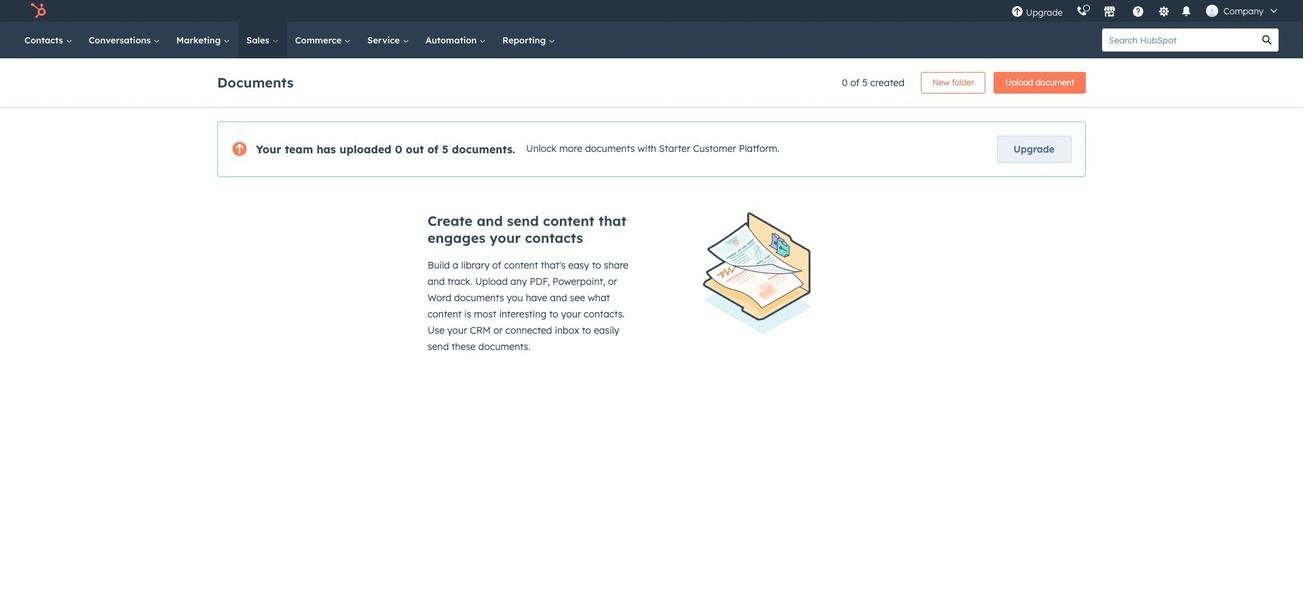 Task type: locate. For each thing, give the bounding box(es) containing it.
marketplaces image
[[1103, 6, 1116, 18]]

banner
[[217, 68, 1086, 94]]

menu
[[1004, 0, 1287, 22]]

Search HubSpot search field
[[1102, 29, 1256, 52]]



Task type: vqa. For each thing, say whether or not it's contained in the screenshot.
topmost Create
no



Task type: describe. For each thing, give the bounding box(es) containing it.
jacob simon image
[[1206, 5, 1218, 17]]



